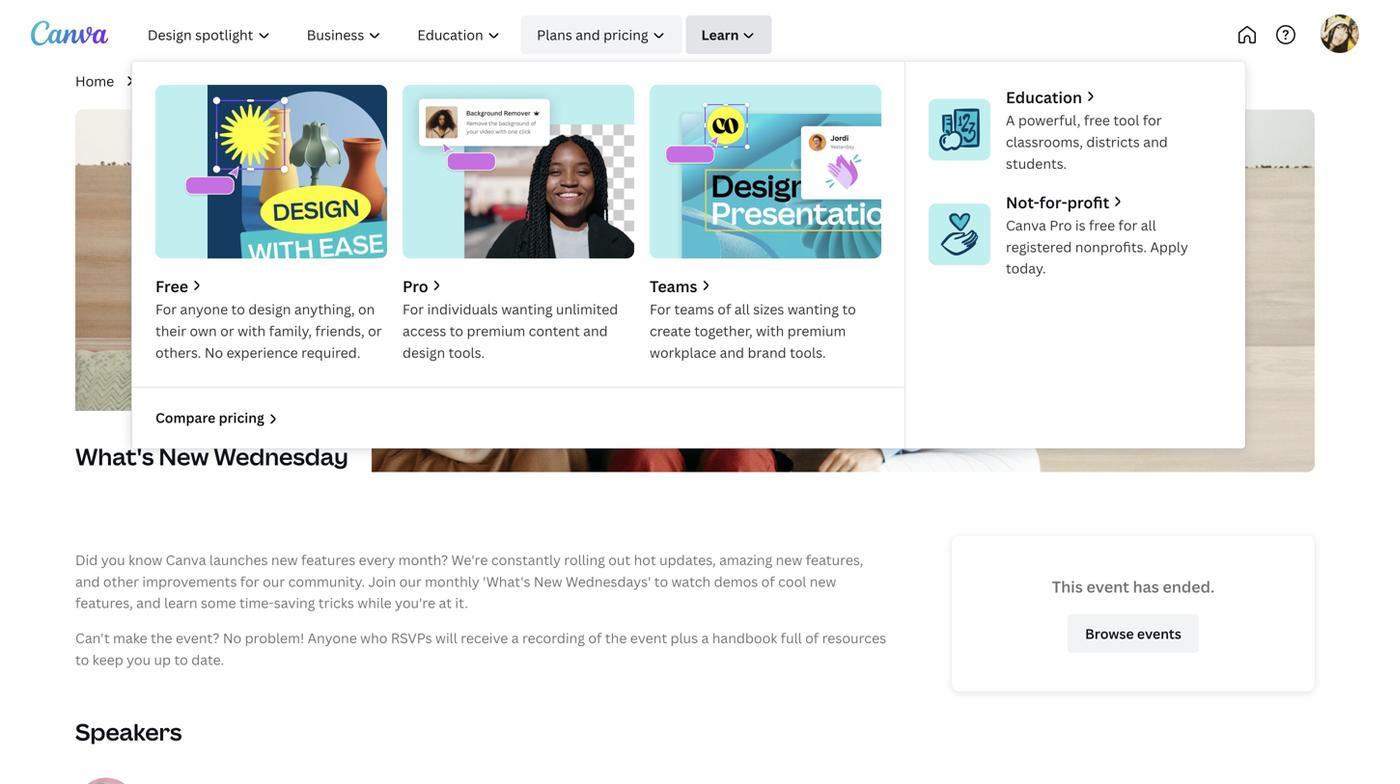 Task type: vqa. For each thing, say whether or not it's contained in the screenshot.
second tools. from the right
yes



Task type: locate. For each thing, give the bounding box(es) containing it.
pro up access
[[403, 276, 428, 297]]

features, down other
[[75, 594, 133, 613]]

design inside for anyone to design anything, on their own or with family, friends, or others. no experience required.
[[248, 300, 291, 319]]

with
[[238, 322, 266, 340], [756, 322, 784, 340]]

1 horizontal spatial pro
[[1050, 216, 1072, 234]]

not-for-profit
[[1006, 192, 1110, 213]]

to right the sizes
[[842, 300, 856, 319]]

free right is in the top right of the page
[[1089, 216, 1115, 234]]

pricing right plans
[[604, 25, 648, 44]]

tools. down individuals at the top left
[[449, 344, 485, 362]]

no
[[205, 344, 223, 362], [223, 630, 242, 648]]

to down individuals at the top left
[[450, 322, 463, 340]]

1 horizontal spatial our
[[399, 573, 422, 591]]

for up their
[[155, 300, 177, 319]]

what's new wednesday
[[264, 72, 418, 90], [75, 441, 348, 473]]

1 vertical spatial new
[[159, 441, 209, 473]]

design up family,
[[248, 300, 291, 319]]

content
[[529, 322, 580, 340]]

all inside 'canva pro is free for all registered nonprofits. apply today.'
[[1141, 216, 1156, 234]]

month?
[[398, 551, 448, 570]]

1 vertical spatial features,
[[75, 594, 133, 613]]

free up the districts
[[1084, 111, 1110, 129]]

receive
[[461, 630, 508, 648]]

design down access
[[403, 344, 445, 362]]

1 vertical spatial wednesday
[[214, 441, 348, 473]]

to down hot
[[654, 573, 668, 591]]

all
[[1141, 216, 1156, 234], [734, 300, 750, 319]]

0 horizontal spatial a
[[511, 630, 519, 648]]

or down on
[[368, 322, 382, 340]]

pricing
[[604, 25, 648, 44], [219, 409, 264, 427]]

design inside for individuals wanting unlimited access to premium content and design tools.
[[403, 344, 445, 362]]

of up together,
[[718, 300, 731, 319]]

0 horizontal spatial wanting
[[501, 300, 553, 319]]

nonprofits.
[[1075, 238, 1147, 256]]

'what's
[[483, 573, 531, 591]]

for for not-for-profit
[[1119, 216, 1138, 234]]

features, up 'cool'
[[806, 551, 864, 570]]

free inside a powerful, free tool for classrooms, districts and students.
[[1084, 111, 1110, 129]]

for inside for teams of all sizes wanting to create together, with premium workplace and brand tools.
[[650, 300, 671, 319]]

canva for canva events
[[145, 72, 185, 90]]

free
[[155, 276, 188, 297]]

premium
[[467, 322, 525, 340], [788, 322, 846, 340]]

1 vertical spatial pricing
[[219, 409, 264, 427]]

with for teams
[[756, 322, 784, 340]]

free
[[1084, 111, 1110, 129], [1089, 216, 1115, 234]]

1 horizontal spatial the
[[605, 630, 627, 648]]

wanting up content
[[501, 300, 553, 319]]

0 horizontal spatial features,
[[75, 594, 133, 613]]

the down wednesdays'
[[605, 630, 627, 648]]

for for free
[[155, 300, 177, 319]]

ended.
[[1163, 577, 1215, 598]]

wednesday
[[343, 72, 418, 90], [214, 441, 348, 473]]

has
[[1133, 577, 1159, 598]]

1 vertical spatial design
[[403, 344, 445, 362]]

2 vertical spatial for
[[240, 573, 259, 591]]

will
[[435, 630, 457, 648]]

for right tool
[[1143, 111, 1162, 129]]

students.
[[1006, 154, 1067, 173]]

a
[[1006, 111, 1015, 129]]

and right the districts
[[1143, 133, 1168, 151]]

every
[[359, 551, 395, 570]]

you
[[101, 551, 125, 570], [127, 651, 151, 670]]

0 vertical spatial pricing
[[604, 25, 648, 44]]

0 horizontal spatial tools.
[[449, 344, 485, 362]]

0 horizontal spatial for
[[155, 300, 177, 319]]

new up 'cool'
[[776, 551, 803, 570]]

of left 'cool'
[[761, 573, 775, 591]]

2 with from the left
[[756, 322, 784, 340]]

2 vertical spatial new
[[534, 573, 562, 591]]

1 vertical spatial all
[[734, 300, 750, 319]]

1 vertical spatial canva
[[1006, 216, 1046, 234]]

you're
[[395, 594, 436, 613]]

1 horizontal spatial features,
[[806, 551, 864, 570]]

1 vertical spatial event
[[630, 630, 667, 648]]

features
[[301, 551, 355, 570]]

1 horizontal spatial premium
[[788, 322, 846, 340]]

1 for from the left
[[155, 300, 177, 319]]

2 for from the left
[[403, 300, 424, 319]]

the
[[151, 630, 172, 648], [605, 630, 627, 648]]

for inside a powerful, free tool for classrooms, districts and students.
[[1143, 111, 1162, 129]]

all left the sizes
[[734, 300, 750, 319]]

features,
[[806, 551, 864, 570], [75, 594, 133, 613]]

for up the create
[[650, 300, 671, 319]]

0 horizontal spatial new
[[159, 441, 209, 473]]

1 horizontal spatial design
[[403, 344, 445, 362]]

2 wanting from the left
[[788, 300, 839, 319]]

event?
[[176, 630, 220, 648]]

0 vertical spatial event
[[1087, 577, 1130, 598]]

0 horizontal spatial the
[[151, 630, 172, 648]]

1 tools. from the left
[[449, 344, 485, 362]]

new right 'cool'
[[810, 573, 836, 591]]

2 vertical spatial canva
[[166, 551, 206, 570]]

for up "time-"
[[240, 573, 259, 591]]

0 vertical spatial pro
[[1050, 216, 1072, 234]]

to inside for anyone to design anything, on their own or with family, friends, or others. no experience required.
[[231, 300, 245, 319]]

no inside the can't make the event? no problem! anyone who rsvps will receive a recording of the event plus a handbook full of resources to keep you up to date.
[[223, 630, 242, 648]]

2 horizontal spatial for
[[1143, 111, 1162, 129]]

a right receive at the bottom left
[[511, 630, 519, 648]]

1 vertical spatial you
[[127, 651, 151, 670]]

with up the experience
[[238, 322, 266, 340]]

you up other
[[101, 551, 125, 570]]

our up "time-"
[[263, 573, 285, 591]]

premium right together,
[[788, 322, 846, 340]]

0 horizontal spatial new
[[271, 551, 298, 570]]

1 horizontal spatial event
[[1087, 577, 1130, 598]]

and inside a powerful, free tool for classrooms, districts and students.
[[1143, 133, 1168, 151]]

2 premium from the left
[[788, 322, 846, 340]]

2 or from the left
[[368, 322, 382, 340]]

for inside for anyone to design anything, on their own or with family, friends, or others. no experience required.
[[155, 300, 177, 319]]

1 horizontal spatial for
[[403, 300, 424, 319]]

to right the up
[[174, 651, 188, 670]]

classrooms,
[[1006, 133, 1083, 151]]

1 the from the left
[[151, 630, 172, 648]]

our
[[263, 573, 285, 591], [399, 573, 422, 591]]

0 vertical spatial new
[[311, 72, 340, 90]]

canva left events
[[145, 72, 185, 90]]

1 horizontal spatial all
[[1141, 216, 1156, 234]]

create
[[650, 322, 691, 340]]

1 horizontal spatial or
[[368, 322, 382, 340]]

for-
[[1040, 192, 1067, 213]]

it.
[[455, 594, 468, 613]]

0 horizontal spatial with
[[238, 322, 266, 340]]

2 a from the left
[[701, 630, 709, 648]]

0 vertical spatial no
[[205, 344, 223, 362]]

and down 'did'
[[75, 573, 100, 591]]

new
[[311, 72, 340, 90], [159, 441, 209, 473], [534, 573, 562, 591]]

2 the from the left
[[605, 630, 627, 648]]

0 horizontal spatial pro
[[403, 276, 428, 297]]

not-
[[1006, 192, 1040, 213]]

event left has on the right bottom
[[1087, 577, 1130, 598]]

1 horizontal spatial a
[[701, 630, 709, 648]]

1 horizontal spatial you
[[127, 651, 151, 670]]

plans and pricing menu
[[131, 62, 1245, 449]]

3 for from the left
[[650, 300, 671, 319]]

0 horizontal spatial pricing
[[219, 409, 264, 427]]

0 horizontal spatial design
[[248, 300, 291, 319]]

top level navigation element
[[131, 15, 1245, 449]]

2 horizontal spatial new
[[534, 573, 562, 591]]

did
[[75, 551, 98, 570]]

and down together,
[[720, 344, 744, 362]]

own
[[190, 322, 217, 340]]

or right own
[[220, 322, 234, 340]]

out
[[608, 551, 631, 570]]

1 horizontal spatial pricing
[[604, 25, 648, 44]]

demos
[[714, 573, 758, 591]]

canva pro is free for all registered nonprofits. apply today.
[[1006, 216, 1188, 278]]

to right anyone
[[231, 300, 245, 319]]

0 horizontal spatial our
[[263, 573, 285, 591]]

pro
[[1050, 216, 1072, 234], [403, 276, 428, 297]]

1 premium from the left
[[467, 322, 525, 340]]

of inside for teams of all sizes wanting to create together, with premium workplace and brand tools.
[[718, 300, 731, 319]]

0 vertical spatial canva
[[145, 72, 185, 90]]

teams
[[650, 276, 698, 297]]

0 horizontal spatial you
[[101, 551, 125, 570]]

1 horizontal spatial tools.
[[790, 344, 826, 362]]

the up the up
[[151, 630, 172, 648]]

keep
[[92, 651, 123, 670]]

for inside for individuals wanting unlimited access to premium content and design tools.
[[403, 300, 424, 319]]

with inside for anyone to design anything, on their own or with family, friends, or others. no experience required.
[[238, 322, 266, 340]]

a right plus
[[701, 630, 709, 648]]

wanting right the sizes
[[788, 300, 839, 319]]

what's
[[264, 72, 308, 90], [75, 441, 154, 473]]

new left 'features' on the left bottom of the page
[[271, 551, 298, 570]]

with down the sizes
[[756, 322, 784, 340]]

premium down individuals at the top left
[[467, 322, 525, 340]]

know
[[128, 551, 162, 570]]

canva up improvements
[[166, 551, 206, 570]]

0 vertical spatial all
[[1141, 216, 1156, 234]]

0 vertical spatial you
[[101, 551, 125, 570]]

1 with from the left
[[238, 322, 266, 340]]

and down the unlimited at top
[[583, 322, 608, 340]]

wanting inside for individuals wanting unlimited access to premium content and design tools.
[[501, 300, 553, 319]]

1 horizontal spatial what's
[[264, 72, 308, 90]]

of
[[718, 300, 731, 319], [761, 573, 775, 591], [588, 630, 602, 648], [805, 630, 819, 648]]

for up nonprofits.
[[1119, 216, 1138, 234]]

a
[[511, 630, 519, 648], [701, 630, 709, 648]]

learn
[[164, 594, 198, 613]]

pricing right the compare
[[219, 409, 264, 427]]

compare pricing link
[[155, 408, 280, 429]]

2 tools. from the left
[[790, 344, 826, 362]]

free inside 'canva pro is free for all registered nonprofits. apply today.'
[[1089, 216, 1115, 234]]

tools. inside for individuals wanting unlimited access to premium content and design tools.
[[449, 344, 485, 362]]

rolling
[[564, 551, 605, 570]]

1 wanting from the left
[[501, 300, 553, 319]]

rsvps
[[391, 630, 432, 648]]

1 vertical spatial for
[[1119, 216, 1138, 234]]

0 vertical spatial free
[[1084, 111, 1110, 129]]

1 horizontal spatial new
[[311, 72, 340, 90]]

and right plans
[[576, 25, 600, 44]]

0 horizontal spatial for
[[240, 573, 259, 591]]

tools. right brand
[[790, 344, 826, 362]]

for inside 'canva pro is free for all registered nonprofits. apply today.'
[[1119, 216, 1138, 234]]

2 horizontal spatial new
[[810, 573, 836, 591]]

with inside for teams of all sizes wanting to create together, with premium workplace and brand tools.
[[756, 322, 784, 340]]

2 horizontal spatial for
[[650, 300, 671, 319]]

we're
[[451, 551, 488, 570]]

canva for canva pro is free for all registered nonprofits. apply today.
[[1006, 216, 1046, 234]]

for for pro
[[403, 300, 424, 319]]

0 horizontal spatial all
[[734, 300, 750, 319]]

can't
[[75, 630, 110, 648]]

1 horizontal spatial for
[[1119, 216, 1138, 234]]

our up you're
[[399, 573, 422, 591]]

premium inside for individuals wanting unlimited access to premium content and design tools.
[[467, 322, 525, 340]]

0 horizontal spatial premium
[[467, 322, 525, 340]]

1 vertical spatial no
[[223, 630, 242, 648]]

0 horizontal spatial event
[[630, 630, 667, 648]]

canva events
[[145, 72, 233, 90]]

0 vertical spatial what's
[[264, 72, 308, 90]]

no up "date." at the bottom left of page
[[223, 630, 242, 648]]

0 vertical spatial for
[[1143, 111, 1162, 129]]

tricks
[[318, 594, 354, 613]]

0 horizontal spatial what's
[[75, 441, 154, 473]]

and
[[576, 25, 600, 44], [1143, 133, 1168, 151], [583, 322, 608, 340], [720, 344, 744, 362], [75, 573, 100, 591], [136, 594, 161, 613]]

event left plus
[[630, 630, 667, 648]]

all up the apply
[[1141, 216, 1156, 234]]

for up access
[[403, 300, 424, 319]]

0 vertical spatial design
[[248, 300, 291, 319]]

this
[[1052, 577, 1083, 598]]

canva
[[145, 72, 185, 90], [1006, 216, 1046, 234], [166, 551, 206, 570]]

or
[[220, 322, 234, 340], [368, 322, 382, 340]]

today.
[[1006, 259, 1046, 278]]

1 vertical spatial free
[[1089, 216, 1115, 234]]

canva inside 'canva pro is free for all registered nonprofits. apply today.'
[[1006, 216, 1046, 234]]

canva down not-
[[1006, 216, 1046, 234]]

no down own
[[205, 344, 223, 362]]

pro left is in the top right of the page
[[1050, 216, 1072, 234]]

you down 'make'
[[127, 651, 151, 670]]

1 horizontal spatial with
[[756, 322, 784, 340]]

1 horizontal spatial wanting
[[788, 300, 839, 319]]

0 horizontal spatial or
[[220, 322, 234, 340]]

for anyone to design anything, on their own or with family, friends, or others. no experience required.
[[155, 300, 382, 362]]



Task type: describe. For each thing, give the bounding box(es) containing it.
to inside for teams of all sizes wanting to create together, with premium workplace and brand tools.
[[842, 300, 856, 319]]

wednesdays'
[[566, 573, 651, 591]]

1 or from the left
[[220, 322, 234, 340]]

education
[[1006, 87, 1082, 108]]

plans and pricing
[[537, 25, 648, 44]]

individuals
[[427, 300, 498, 319]]

up
[[154, 651, 171, 670]]

community.
[[288, 573, 365, 591]]

and inside for teams of all sizes wanting to create together, with premium workplace and brand tools.
[[720, 344, 744, 362]]

profit
[[1067, 192, 1110, 213]]

join
[[368, 573, 396, 591]]

plans and pricing button
[[521, 15, 682, 54]]

date.
[[191, 651, 224, 670]]

with for free
[[238, 322, 266, 340]]

family,
[[269, 322, 312, 340]]

districts
[[1086, 133, 1140, 151]]

premium inside for teams of all sizes wanting to create together, with premium workplace and brand tools.
[[788, 322, 846, 340]]

tools. inside for teams of all sizes wanting to create together, with premium workplace and brand tools.
[[790, 344, 826, 362]]

0 vertical spatial features,
[[806, 551, 864, 570]]

this event has ended.
[[1052, 577, 1215, 598]]

and left learn
[[136, 594, 161, 613]]

for individuals wanting unlimited access to premium content and design tools.
[[403, 300, 618, 362]]

monthly
[[425, 573, 480, 591]]

their
[[155, 322, 186, 340]]

tool
[[1114, 111, 1140, 129]]

at
[[439, 594, 452, 613]]

you inside the can't make the event? no problem! anyone who rsvps will receive a recording of the event plus a handbook full of resources to keep you up to date.
[[127, 651, 151, 670]]

0 vertical spatial wednesday
[[343, 72, 418, 90]]

did you know canva launches new features every month? we're constantly rolling out hot updates, amazing new features, and other improvements for our community. join our monthly 'what's new wednesdays' to watch demos of cool new features, and learn some time-saving tricks while you're at it.
[[75, 551, 864, 613]]

launches
[[209, 551, 268, 570]]

no inside for anyone to design anything, on their own or with family, friends, or others. no experience required.
[[205, 344, 223, 362]]

new inside the did you know canva launches new features every month? we're constantly rolling out hot updates, amazing new features, and other improvements for our community. join our monthly 'what's new wednesdays' to watch demos of cool new features, and learn some time-saving tricks while you're at it.
[[534, 573, 562, 591]]

you inside the did you know canva launches new features every month? we're constantly rolling out hot updates, amazing new features, and other improvements for our community. join our monthly 'what's new wednesdays' to watch demos of cool new features, and learn some time-saving tricks while you're at it.
[[101, 551, 125, 570]]

and inside for individuals wanting unlimited access to premium content and design tools.
[[583, 322, 608, 340]]

for for teams
[[650, 300, 671, 319]]

anyone
[[308, 630, 357, 648]]

saving
[[274, 594, 315, 613]]

all inside for teams of all sizes wanting to create together, with premium workplace and brand tools.
[[734, 300, 750, 319]]

registered
[[1006, 238, 1072, 256]]

workplace
[[650, 344, 717, 362]]

of right recording
[[588, 630, 602, 648]]

unlimited
[[556, 300, 618, 319]]

pricing inside menu
[[219, 409, 264, 427]]

1 horizontal spatial new
[[776, 551, 803, 570]]

and inside the plans and pricing dropdown button
[[576, 25, 600, 44]]

plus
[[670, 630, 698, 648]]

brand
[[748, 344, 787, 362]]

anything,
[[294, 300, 355, 319]]

1 vertical spatial what's new wednesday
[[75, 441, 348, 473]]

1 vertical spatial what's
[[75, 441, 154, 473]]

to inside for individuals wanting unlimited access to premium content and design tools.
[[450, 322, 463, 340]]

of inside the did you know canva launches new features every month? we're constantly rolling out hot updates, amazing new features, and other improvements for our community. join our monthly 'what's new wednesdays' to watch demos of cool new features, and learn some time-saving tricks while you're at it.
[[761, 573, 775, 591]]

speakers
[[75, 717, 182, 748]]

together,
[[694, 322, 753, 340]]

resources
[[822, 630, 886, 648]]

can't make the event? no problem! anyone who rsvps will receive a recording of the event plus a handbook full of resources to keep you up to date.
[[75, 630, 886, 670]]

canva events link
[[145, 70, 233, 92]]

to inside the did you know canva launches new features every month? we're constantly rolling out hot updates, amazing new features, and other improvements for our community. join our monthly 'what's new wednesdays' to watch demos of cool new features, and learn some time-saving tricks while you're at it.
[[654, 573, 668, 591]]

anyone
[[180, 300, 228, 319]]

time-
[[239, 594, 274, 613]]

1 our from the left
[[263, 573, 285, 591]]

a powerful, free tool for classrooms, districts and students.
[[1006, 111, 1168, 173]]

updates,
[[660, 551, 716, 570]]

to down can't
[[75, 651, 89, 670]]

others.
[[155, 344, 201, 362]]

amazing
[[719, 551, 773, 570]]

make
[[113, 630, 147, 648]]

1 vertical spatial pro
[[403, 276, 428, 297]]

home link
[[75, 70, 114, 92]]

compare pricing
[[155, 409, 264, 427]]

0 vertical spatial what's new wednesday
[[264, 72, 418, 90]]

cool
[[778, 573, 806, 591]]

recording
[[522, 630, 585, 648]]

powerful,
[[1018, 111, 1081, 129]]

of right full
[[805, 630, 819, 648]]

improvements
[[142, 573, 237, 591]]

pro inside 'canva pro is free for all registered nonprofits. apply today.'
[[1050, 216, 1072, 234]]

handbook
[[712, 630, 777, 648]]

compare
[[155, 409, 216, 427]]

watch
[[672, 573, 711, 591]]

some
[[201, 594, 236, 613]]

teams
[[674, 300, 714, 319]]

pricing inside dropdown button
[[604, 25, 648, 44]]

required.
[[301, 344, 361, 362]]

canva inside the did you know canva launches new features every month? we're constantly rolling out hot updates, amazing new features, and other improvements for our community. join our monthly 'what's new wednesdays' to watch demos of cool new features, and learn some time-saving tricks while you're at it.
[[166, 551, 206, 570]]

problem!
[[245, 630, 304, 648]]

wanting inside for teams of all sizes wanting to create together, with premium workplace and brand tools.
[[788, 300, 839, 319]]

apply
[[1150, 238, 1188, 256]]

1 a from the left
[[511, 630, 519, 648]]

for inside the did you know canva launches new features every month? we're constantly rolling out hot updates, amazing new features, and other improvements for our community. join our monthly 'what's new wednesdays' to watch demos of cool new features, and learn some time-saving tricks while you're at it.
[[240, 573, 259, 591]]

for for education
[[1143, 111, 1162, 129]]

home
[[75, 72, 114, 90]]

hot
[[634, 551, 656, 570]]

event inside the can't make the event? no problem! anyone who rsvps will receive a recording of the event plus a handbook full of resources to keep you up to date.
[[630, 630, 667, 648]]

while
[[358, 594, 392, 613]]

is
[[1075, 216, 1086, 234]]

2 our from the left
[[399, 573, 422, 591]]

friends,
[[315, 322, 365, 340]]

other
[[103, 573, 139, 591]]

constantly
[[491, 551, 561, 570]]

experience
[[226, 344, 298, 362]]

plans
[[537, 25, 572, 44]]

for teams of all sizes wanting to create together, with premium workplace and brand tools.
[[650, 300, 856, 362]]

events
[[189, 72, 233, 90]]

full
[[781, 630, 802, 648]]

sizes
[[753, 300, 784, 319]]

access
[[403, 322, 446, 340]]



